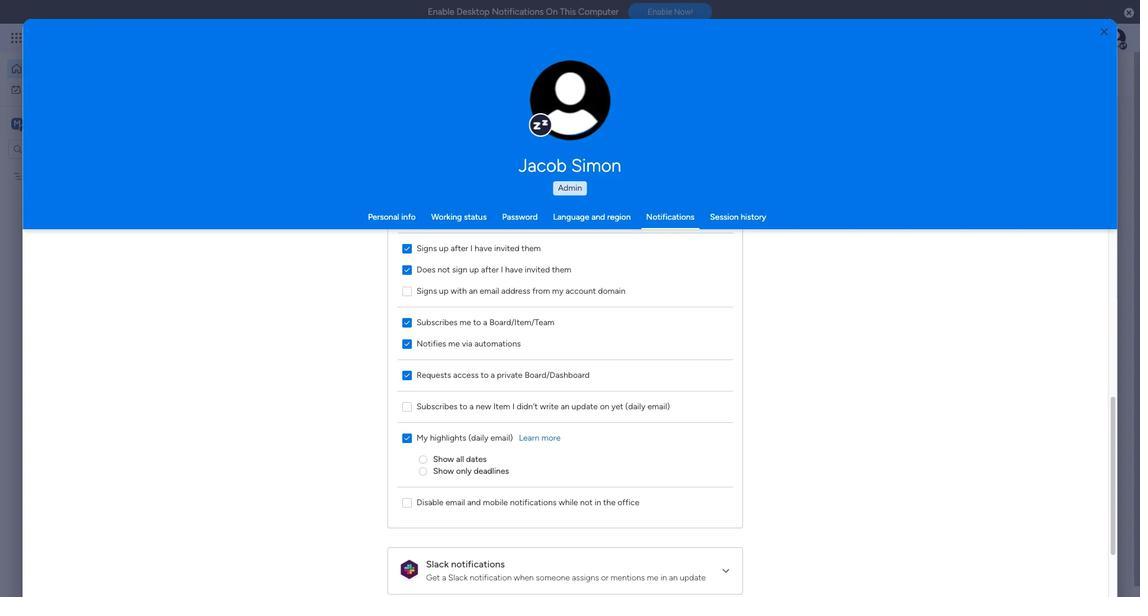 Task type: locate. For each thing, give the bounding box(es) containing it.
1 horizontal spatial in
[[661, 573, 668, 583]]

notifications up "notification"
[[452, 559, 505, 570]]

region
[[389, 66, 743, 528]]

1 vertical spatial me
[[449, 339, 460, 349]]

slack
[[427, 559, 449, 570], [449, 573, 468, 583]]

my for my board
[[28, 171, 39, 181]]

all
[[457, 454, 465, 465]]

them
[[522, 243, 541, 253], [553, 265, 572, 275]]

1 horizontal spatial them
[[553, 265, 572, 275]]

office
[[618, 498, 640, 508]]

while
[[559, 498, 579, 508]]

in right mentions
[[661, 573, 668, 583]]

2 signs from the top
[[417, 286, 437, 296]]

show all dates
[[434, 454, 487, 465]]

(daily right yet
[[626, 402, 646, 412]]

2 subscribes from the top
[[417, 402, 458, 412]]

2 show from the top
[[434, 466, 455, 476]]

1 signs from the top
[[417, 243, 437, 253]]

show only deadlines
[[434, 466, 510, 476]]

0 vertical spatial notifications
[[511, 498, 557, 508]]

a for access
[[491, 370, 495, 380]]

update
[[572, 402, 598, 412], [680, 573, 707, 583]]

my inside button
[[26, 84, 37, 94]]

learn more link
[[519, 432, 561, 444]]

i right item
[[513, 402, 515, 412]]

an
[[469, 286, 478, 296], [561, 402, 570, 412], [670, 573, 678, 583]]

0 vertical spatial to
[[474, 317, 482, 328]]

my board
[[28, 171, 63, 181]]

i up does not sign up after i have invited them
[[471, 243, 473, 253]]

1 horizontal spatial (daily
[[626, 402, 646, 412]]

new
[[476, 402, 492, 412]]

or
[[602, 573, 609, 583]]

me for notifies
[[449, 339, 460, 349]]

update inside region
[[572, 402, 598, 412]]

to for me
[[474, 317, 482, 328]]

change
[[545, 107, 572, 116]]

a
[[484, 317, 488, 328], [491, 370, 495, 380], [470, 402, 474, 412], [443, 573, 447, 583]]

slack right get
[[449, 573, 468, 583]]

notifies
[[417, 339, 447, 349]]

me
[[460, 317, 472, 328], [449, 339, 460, 349], [648, 573, 659, 583]]

1 vertical spatial to
[[481, 370, 489, 380]]

language and region
[[553, 212, 631, 222]]

0 horizontal spatial an
[[469, 286, 478, 296]]

language
[[553, 212, 590, 222]]

a inside slack notifications get a slack notification when someone assigns or mentions me in an update
[[443, 573, 447, 583]]

jacob simon button
[[407, 155, 733, 177]]

me right mentions
[[648, 573, 659, 583]]

my left board
[[28, 171, 39, 181]]

working
[[431, 212, 462, 222]]

in inside slack notifications get a slack notification when someone assigns or mentions me in an update
[[661, 573, 668, 583]]

enable for enable desktop notifications on this computer
[[428, 7, 455, 17]]

0 horizontal spatial in
[[595, 498, 602, 508]]

1 vertical spatial email
[[446, 498, 466, 508]]

1 horizontal spatial notifications
[[511, 498, 557, 508]]

up right sign
[[470, 265, 480, 275]]

enable left desktop at the top left of page
[[428, 7, 455, 17]]

2 horizontal spatial an
[[670, 573, 678, 583]]

1 vertical spatial i
[[501, 265, 504, 275]]

0 vertical spatial them
[[522, 243, 541, 253]]

change profile picture
[[545, 107, 596, 126]]

get
[[427, 573, 440, 583]]

session
[[710, 212, 739, 222]]

1 vertical spatial slack
[[449, 573, 468, 583]]

have up address
[[506, 265, 523, 275]]

notification
[[470, 573, 512, 583]]

up for with
[[440, 286, 449, 296]]

them down password link on the top left
[[522, 243, 541, 253]]

0 vertical spatial show
[[434, 454, 455, 465]]

0 horizontal spatial update
[[572, 402, 598, 412]]

to
[[474, 317, 482, 328], [481, 370, 489, 380], [460, 402, 468, 412]]

and left "region"
[[592, 212, 606, 222]]

1 vertical spatial notifications
[[647, 212, 695, 222]]

0 horizontal spatial email)
[[491, 433, 514, 443]]

1 horizontal spatial email)
[[648, 402, 671, 412]]

my
[[26, 84, 37, 94], [28, 171, 39, 181], [417, 433, 428, 443]]

0 vertical spatial me
[[460, 317, 472, 328]]

my left highlights
[[417, 433, 428, 443]]

this
[[560, 7, 576, 17]]

2 horizontal spatial i
[[513, 402, 515, 412]]

0 vertical spatial and
[[592, 212, 606, 222]]

when
[[514, 573, 534, 583]]

0 vertical spatial have
[[475, 243, 493, 253]]

signs
[[417, 243, 437, 253], [417, 286, 437, 296]]

a right get
[[443, 573, 447, 583]]

an right write
[[561, 402, 570, 412]]

an right with
[[469, 286, 478, 296]]

a for me
[[484, 317, 488, 328]]

1 horizontal spatial have
[[506, 265, 523, 275]]

1 vertical spatial (daily
[[469, 433, 489, 443]]

not left sign
[[438, 265, 451, 275]]

close image
[[1101, 28, 1108, 36]]

them up my
[[553, 265, 572, 275]]

2 vertical spatial an
[[670, 573, 678, 583]]

1 horizontal spatial after
[[482, 265, 499, 275]]

0 horizontal spatial have
[[475, 243, 493, 253]]

0 vertical spatial up
[[440, 243, 449, 253]]

after up sign
[[451, 243, 469, 253]]

disable
[[417, 498, 444, 508]]

i for new
[[513, 402, 515, 412]]

computer
[[579, 7, 619, 17]]

0 vertical spatial invited
[[495, 243, 520, 253]]

not right while
[[581, 498, 593, 508]]

jacob simon
[[519, 155, 622, 177]]

show left all
[[434, 454, 455, 465]]

does
[[417, 265, 436, 275]]

requests access to a private board/dashboard
[[417, 370, 590, 380]]

1 horizontal spatial enable
[[648, 7, 673, 17]]

now!
[[675, 7, 693, 17]]

0 vertical spatial slack
[[427, 559, 449, 570]]

1 vertical spatial subscribes
[[417, 402, 458, 412]]

does not sign up after i have invited them
[[417, 265, 572, 275]]

email)
[[648, 402, 671, 412], [491, 433, 514, 443]]

email) left learn at the left
[[491, 433, 514, 443]]

notifications left on
[[492, 7, 544, 17]]

notifications
[[492, 7, 544, 17], [647, 212, 695, 222]]

an inside slack notifications get a slack notification when someone assigns or mentions me in an update
[[670, 573, 678, 583]]

m
[[14, 118, 21, 128]]

1 vertical spatial them
[[553, 265, 572, 275]]

0 vertical spatial in
[[595, 498, 602, 508]]

after
[[451, 243, 469, 253], [482, 265, 499, 275]]

invited up from
[[525, 265, 551, 275]]

0 horizontal spatial email
[[446, 498, 466, 508]]

1 vertical spatial not
[[581, 498, 593, 508]]

a up automations
[[484, 317, 488, 328]]

and left mobile
[[468, 498, 481, 508]]

me left the "via"
[[449, 339, 460, 349]]

enable inside button
[[648, 7, 673, 17]]

0 horizontal spatial (daily
[[469, 433, 489, 443]]

1 horizontal spatial and
[[468, 498, 481, 508]]

jacob simon image
[[1107, 28, 1126, 47]]

0 vertical spatial an
[[469, 286, 478, 296]]

0 vertical spatial signs
[[417, 243, 437, 253]]

slack notifications get a slack notification when someone assigns or mentions me in an update
[[427, 559, 707, 583]]

0 vertical spatial (daily
[[626, 402, 646, 412]]

0 vertical spatial notifications
[[492, 7, 544, 17]]

dates
[[467, 454, 487, 465]]

a left private
[[491, 370, 495, 380]]

i for up
[[501, 265, 504, 275]]

i up address
[[501, 265, 504, 275]]

subscribes up notifies
[[417, 317, 458, 328]]

2 vertical spatial up
[[440, 286, 449, 296]]

password
[[502, 212, 538, 222]]

home button
[[7, 59, 127, 78]]

1 vertical spatial in
[[661, 573, 668, 583]]

1 vertical spatial notifications
[[452, 559, 505, 570]]

show down show all dates
[[434, 466, 455, 476]]

1 horizontal spatial an
[[561, 402, 570, 412]]

0 vertical spatial i
[[471, 243, 473, 253]]

2 vertical spatial me
[[648, 573, 659, 583]]

option
[[0, 165, 151, 168]]

to up notifies me via automations
[[474, 317, 482, 328]]

after down signs up after i have invited them
[[482, 265, 499, 275]]

in inside region
[[595, 498, 602, 508]]

status
[[464, 212, 487, 222]]

1 vertical spatial an
[[561, 402, 570, 412]]

signs down does
[[417, 286, 437, 296]]

1 show from the top
[[434, 454, 455, 465]]

0 vertical spatial update
[[572, 402, 598, 412]]

in left the the
[[595, 498, 602, 508]]

notifications link
[[647, 212, 695, 222]]

0 vertical spatial email
[[480, 286, 500, 296]]

invited up does not sign up after i have invited them
[[495, 243, 520, 253]]

0 vertical spatial my
[[26, 84, 37, 94]]

1 horizontal spatial not
[[581, 498, 593, 508]]

collaborating
[[447, 406, 503, 417]]

(daily up dates
[[469, 433, 489, 443]]

signs up does
[[417, 243, 437, 253]]

show
[[434, 454, 455, 465], [434, 466, 455, 476]]

up down working
[[440, 243, 449, 253]]

0 horizontal spatial notifications
[[452, 559, 505, 570]]

email) right yet
[[648, 402, 671, 412]]

an right mentions
[[670, 573, 678, 583]]

1 horizontal spatial i
[[501, 265, 504, 275]]

1 horizontal spatial invited
[[525, 265, 551, 275]]

1 vertical spatial invited
[[525, 265, 551, 275]]

notifications left while
[[511, 498, 557, 508]]

1 vertical spatial signs
[[417, 286, 437, 296]]

1 subscribes from the top
[[417, 317, 458, 328]]

notifications right "region"
[[647, 212, 695, 222]]

slack up get
[[427, 559, 449, 570]]

my
[[553, 286, 564, 296]]

picture
[[559, 117, 583, 126]]

2 vertical spatial i
[[513, 402, 515, 412]]

2 horizontal spatial and
[[592, 212, 606, 222]]

teammates
[[356, 406, 404, 417]]

1 vertical spatial show
[[434, 466, 455, 476]]

to left new on the bottom left of the page
[[460, 402, 468, 412]]

my inside list box
[[28, 171, 39, 181]]

with
[[451, 286, 467, 296]]

to right access
[[481, 370, 489, 380]]

notifications inside region
[[511, 498, 557, 508]]

board
[[41, 171, 63, 181]]

0 vertical spatial not
[[438, 265, 451, 275]]

0 horizontal spatial after
[[451, 243, 469, 253]]

up left with
[[440, 286, 449, 296]]

history
[[741, 212, 767, 222]]

i
[[471, 243, 473, 253], [501, 265, 504, 275], [513, 402, 515, 412]]

highlights
[[431, 433, 467, 443]]

select product image
[[11, 32, 23, 44]]

subscribes
[[417, 317, 458, 328], [417, 402, 458, 412]]

up
[[440, 243, 449, 253], [470, 265, 480, 275], [440, 286, 449, 296]]

and left start
[[406, 406, 422, 417]]

email right disable
[[446, 498, 466, 508]]

0 vertical spatial subscribes
[[417, 317, 458, 328]]

1 vertical spatial up
[[470, 265, 480, 275]]

personal
[[368, 212, 400, 222]]

up for after
[[440, 243, 449, 253]]

me up the "via"
[[460, 317, 472, 328]]

enable left the now!
[[648, 7, 673, 17]]

subscribes down requests
[[417, 402, 458, 412]]

email down does not sign up after i have invited them
[[480, 286, 500, 296]]

2 vertical spatial my
[[417, 433, 428, 443]]

my board list box
[[0, 164, 151, 346]]

region containing signs up after i have invited them
[[389, 66, 743, 528]]

1 vertical spatial update
[[680, 573, 707, 583]]

language and region link
[[553, 212, 631, 222]]

0 horizontal spatial notifications
[[492, 7, 544, 17]]

me inside slack notifications get a slack notification when someone assigns or mentions me in an update
[[648, 573, 659, 583]]

not
[[438, 265, 451, 275], [581, 498, 593, 508]]

1 horizontal spatial update
[[680, 573, 707, 583]]

1 vertical spatial and
[[406, 406, 422, 417]]

have up does not sign up after i have invited them
[[475, 243, 493, 253]]

my left "work"
[[26, 84, 37, 94]]

1 horizontal spatial notifications
[[647, 212, 695, 222]]

my work
[[26, 84, 58, 94]]

have
[[475, 243, 493, 253], [506, 265, 523, 275]]

1 vertical spatial my
[[28, 171, 39, 181]]

0 horizontal spatial them
[[522, 243, 541, 253]]

password link
[[502, 212, 538, 222]]

0 horizontal spatial enable
[[428, 7, 455, 17]]

access
[[454, 370, 479, 380]]

1 vertical spatial after
[[482, 265, 499, 275]]



Task type: vqa. For each thing, say whether or not it's contained in the screenshot.
row containing Account schedule
no



Task type: describe. For each thing, give the bounding box(es) containing it.
to for access
[[481, 370, 489, 380]]

yet
[[612, 402, 624, 412]]

my for my highlights (daily email)
[[417, 433, 428, 443]]

notifies me via automations
[[417, 339, 521, 349]]

sign
[[453, 265, 468, 275]]

more
[[542, 433, 561, 443]]

requests
[[417, 370, 452, 380]]

via
[[462, 339, 473, 349]]

subscribes to a new item i didn't write an update on yet (daily email)
[[417, 402, 671, 412]]

subscribes for subscribes me to a board/item/team
[[417, 317, 458, 328]]

info
[[402, 212, 416, 222]]

learn more
[[519, 433, 561, 443]]

profile
[[574, 107, 596, 116]]

work
[[40, 84, 58, 94]]

workspace
[[50, 118, 97, 129]]

enable now! button
[[629, 3, 713, 21]]

session history
[[710, 212, 767, 222]]

show for show all dates
[[434, 454, 455, 465]]

enable desktop notifications on this computer
[[428, 7, 619, 17]]

working status link
[[431, 212, 487, 222]]

1 vertical spatial email)
[[491, 433, 514, 443]]

region
[[608, 212, 631, 222]]

workspace image
[[11, 117, 23, 130]]

enable for enable now!
[[648, 7, 673, 17]]

someone
[[536, 573, 571, 583]]

show for show only deadlines
[[434, 466, 455, 476]]

didn't
[[517, 402, 538, 412]]

automations
[[475, 339, 521, 349]]

on
[[600, 402, 610, 412]]

invite your teammates and start collaborating
[[308, 406, 503, 417]]

your
[[335, 406, 354, 417]]

Search in workspace field
[[25, 142, 99, 156]]

item
[[494, 402, 511, 412]]

start
[[425, 406, 444, 417]]

desktop
[[457, 7, 490, 17]]

personal info
[[368, 212, 416, 222]]

invite
[[308, 406, 332, 417]]

workspace selection element
[[11, 116, 99, 132]]

me for subscribes
[[460, 317, 472, 328]]

0 horizontal spatial and
[[406, 406, 422, 417]]

notifications inside slack notifications get a slack notification when someone assigns or mentions me in an update
[[452, 559, 505, 570]]

signs up after i have invited them
[[417, 243, 541, 253]]

dapulse close image
[[1125, 7, 1135, 19]]

0 horizontal spatial i
[[471, 243, 473, 253]]

0 horizontal spatial not
[[438, 265, 451, 275]]

only
[[457, 466, 472, 476]]

0 vertical spatial after
[[451, 243, 469, 253]]

board/item/team
[[490, 317, 555, 328]]

mentions
[[611, 573, 646, 583]]

account
[[566, 286, 597, 296]]

assigns
[[573, 573, 600, 583]]

a left new on the bottom left of the page
[[470, 402, 474, 412]]

signs for signs up with an email address from my account domain
[[417, 286, 437, 296]]

my highlights (daily email)
[[417, 433, 514, 443]]

from
[[533, 286, 551, 296]]

0 vertical spatial email)
[[648, 402, 671, 412]]

personal info link
[[368, 212, 416, 222]]

simon
[[572, 155, 622, 177]]

private
[[497, 370, 523, 380]]

change profile picture button
[[530, 60, 611, 141]]

jacob
[[519, 155, 567, 177]]

1 horizontal spatial email
[[480, 286, 500, 296]]

deadlines
[[474, 466, 510, 476]]

address
[[502, 286, 531, 296]]

signs for signs up after i have invited them
[[417, 243, 437, 253]]

1 vertical spatial have
[[506, 265, 523, 275]]

on
[[546, 7, 558, 17]]

update inside slack notifications get a slack notification when someone assigns or mentions me in an update
[[680, 573, 707, 583]]

home
[[27, 63, 50, 74]]

write
[[540, 402, 559, 412]]

working status
[[431, 212, 487, 222]]

subscribes for subscribes to a new item i didn't write an update on yet (daily email)
[[417, 402, 458, 412]]

my work button
[[7, 80, 127, 99]]

mobile
[[483, 498, 509, 508]]

0 horizontal spatial invited
[[495, 243, 520, 253]]

2 vertical spatial and
[[468, 498, 481, 508]]

main workspace
[[27, 118, 97, 129]]

board/dashboard
[[525, 370, 590, 380]]

enable now!
[[648, 7, 693, 17]]

admin
[[558, 183, 582, 193]]

session history link
[[710, 212, 767, 222]]

signs up with an email address from my account domain
[[417, 286, 626, 296]]

disable email and mobile notifications while not in the office
[[417, 498, 640, 508]]

subscribes me to a board/item/team
[[417, 317, 555, 328]]

a for notifications
[[443, 573, 447, 583]]

2 vertical spatial to
[[460, 402, 468, 412]]

my for my work
[[26, 84, 37, 94]]



